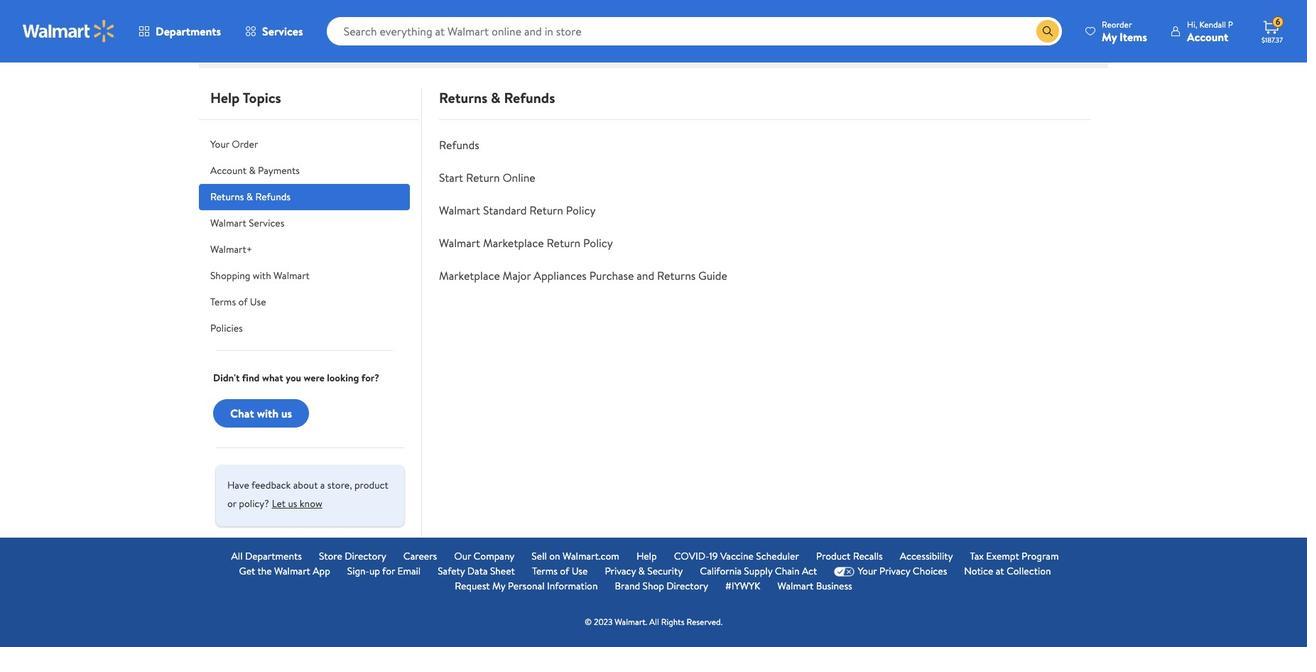 Task type: vqa. For each thing, say whether or not it's contained in the screenshot.
Safety Data Sheet link at the left bottom
yes



Task type: describe. For each thing, give the bounding box(es) containing it.
0 horizontal spatial returns & refunds
[[210, 190, 291, 204]]

walmart business
[[778, 579, 852, 593]]

walmart+
[[210, 242, 252, 256]]

us inside chat with us button
[[281, 406, 292, 421]]

1 horizontal spatial directory
[[667, 579, 708, 593]]

us inside let us know 'button'
[[288, 497, 297, 511]]

help for help "link"
[[637, 549, 657, 563]]

feedback
[[251, 478, 291, 492]]

help for help topics
[[210, 88, 240, 107]]

walmart.
[[615, 616, 647, 628]]

sell
[[532, 549, 547, 563]]

1 horizontal spatial returns
[[439, 88, 488, 107]]

information
[[547, 579, 598, 593]]

covid-
[[674, 549, 709, 563]]

security
[[647, 564, 683, 578]]

store directory link
[[319, 549, 386, 564]]

payments
[[258, 163, 300, 178]]

didn't
[[213, 371, 240, 385]]

policy?
[[239, 497, 269, 511]]

the
[[258, 564, 272, 578]]

purchase
[[589, 268, 634, 283]]

data
[[467, 564, 488, 578]]

my inside notice at collection request my personal information
[[492, 579, 505, 593]]

return for marketplace
[[547, 235, 581, 251]]

vaccine
[[720, 549, 754, 563]]

account & payments link
[[199, 158, 410, 184]]

account inside hi, kendall p account
[[1187, 29, 1229, 44]]

know
[[300, 497, 322, 511]]

covid-19 vaccine scheduler link
[[674, 549, 799, 564]]

1 privacy from the left
[[605, 564, 636, 578]]

all departments
[[231, 549, 302, 563]]

act
[[802, 564, 817, 578]]

2 privacy from the left
[[879, 564, 910, 578]]

policies
[[210, 321, 243, 335]]

6 $187.37
[[1262, 16, 1283, 45]]

p
[[1228, 18, 1233, 30]]

your for your privacy choices
[[858, 564, 877, 578]]

were
[[304, 371, 325, 385]]

tax exempt program link
[[970, 549, 1059, 564]]

search
[[353, 3, 383, 17]]

request
[[455, 579, 490, 593]]

program
[[1022, 549, 1059, 563]]

sell on walmart.com link
[[532, 549, 619, 564]]

items
[[1120, 29, 1147, 44]]

1 horizontal spatial departments
[[245, 549, 302, 563]]

1 vertical spatial terms of use
[[532, 564, 588, 578]]

appliances
[[534, 268, 587, 283]]

walmart for walmart services
[[210, 216, 246, 230]]

walmart for walmart business
[[778, 579, 814, 593]]

2023
[[594, 616, 613, 628]]

your privacy choices link
[[834, 564, 947, 579]]

get
[[239, 564, 255, 578]]

didn't find what you were looking for?
[[213, 371, 379, 385]]

our company
[[454, 549, 515, 563]]

What do you need help with? search field
[[350, 17, 957, 51]]

scheduler
[[756, 549, 799, 563]]

company
[[474, 549, 515, 563]]

accessibility link
[[900, 549, 953, 564]]

1 vertical spatial of
[[560, 564, 569, 578]]

personal
[[508, 579, 545, 593]]

safety data sheet
[[438, 564, 515, 578]]

0 vertical spatial of
[[238, 295, 248, 309]]

privacy & security
[[605, 564, 683, 578]]

walmart+ link
[[199, 237, 410, 263]]

walmart inside tax exempt program get the walmart app
[[274, 564, 310, 578]]

services inside dropdown button
[[262, 23, 303, 39]]

careers
[[403, 549, 437, 563]]

privacy choices icon image
[[834, 567, 855, 577]]

walmart business link
[[778, 579, 852, 594]]

covid-19 vaccine scheduler
[[674, 549, 799, 563]]

get the walmart app link
[[239, 564, 330, 579]]

sign-
[[347, 564, 369, 578]]

brand shop directory
[[615, 579, 708, 593]]

1 horizontal spatial terms of use link
[[532, 564, 588, 579]]

chat with us
[[230, 406, 292, 421]]

2 horizontal spatial returns
[[657, 268, 696, 283]]

accessibility
[[900, 549, 953, 563]]

about
[[293, 478, 318, 492]]

search icon image
[[1042, 26, 1054, 37]]

at
[[996, 564, 1004, 578]]

account & payments
[[210, 163, 300, 178]]

0 horizontal spatial use
[[250, 295, 266, 309]]

#iywyk link
[[725, 579, 761, 594]]

walmart for walmart marketplace return policy
[[439, 235, 480, 251]]

your for your order
[[210, 137, 229, 151]]

start return online link
[[439, 170, 535, 185]]

policies link
[[199, 315, 410, 342]]

request my personal information link
[[455, 579, 598, 594]]

reorder my items
[[1102, 18, 1147, 44]]

have feedback about a store, product or policy?
[[227, 478, 389, 511]]

walmart services link
[[199, 210, 410, 237]]

start return online
[[439, 170, 535, 185]]

tax
[[970, 549, 984, 563]]

2 vertical spatial refunds
[[255, 190, 291, 204]]

chat with us button
[[213, 399, 309, 428]]

find
[[242, 371, 260, 385]]

0 horizontal spatial terms of use
[[210, 295, 266, 309]]



Task type: locate. For each thing, give the bounding box(es) containing it.
1 horizontal spatial terms
[[532, 564, 558, 578]]

all inside all departments link
[[231, 549, 243, 563]]

0 vertical spatial terms
[[210, 295, 236, 309]]

privacy
[[605, 564, 636, 578], [879, 564, 910, 578]]

2 vertical spatial returns
[[657, 268, 696, 283]]

rights
[[661, 616, 685, 628]]

your inside your privacy choices link
[[858, 564, 877, 578]]

0 vertical spatial returns
[[439, 88, 488, 107]]

up
[[369, 564, 380, 578]]

1 horizontal spatial returns & refunds
[[439, 88, 555, 107]]

marketplace up major
[[483, 235, 544, 251]]

0 vertical spatial account
[[1187, 29, 1229, 44]]

1 vertical spatial services
[[249, 216, 284, 230]]

your down recalls
[[858, 564, 877, 578]]

returns up refunds link
[[439, 88, 488, 107]]

supply
[[744, 564, 773, 578]]

reserved.
[[687, 616, 723, 628]]

policy up 'walmart marketplace return policy' link
[[566, 202, 596, 218]]

hi, kendall p account
[[1187, 18, 1233, 44]]

walmart marketplace return policy
[[439, 235, 613, 251]]

return
[[466, 170, 500, 185], [529, 202, 563, 218], [547, 235, 581, 251]]

0 vertical spatial returns & refunds
[[439, 88, 555, 107]]

0 horizontal spatial departments
[[156, 23, 221, 39]]

1 vertical spatial refunds
[[439, 137, 479, 153]]

shopping with walmart
[[210, 269, 310, 283]]

for
[[382, 564, 395, 578]]

departments inside popup button
[[156, 23, 221, 39]]

0 horizontal spatial refunds
[[255, 190, 291, 204]]

or
[[227, 497, 237, 511]]

returns up walmart services
[[210, 190, 244, 204]]

brand
[[615, 579, 640, 593]]

start
[[439, 170, 463, 185]]

notice at collection link
[[964, 564, 1051, 579]]

0 vertical spatial with
[[253, 269, 271, 283]]

product recalls
[[816, 549, 883, 563]]

© 2023 walmart. all rights reserved.
[[585, 616, 723, 628]]

1 vertical spatial all
[[649, 616, 659, 628]]

1 horizontal spatial use
[[572, 564, 588, 578]]

0 horizontal spatial account
[[210, 163, 247, 178]]

all departments link
[[231, 549, 302, 564]]

your left order
[[210, 137, 229, 151]]

1 horizontal spatial my
[[1102, 29, 1117, 44]]

safety data sheet link
[[438, 564, 515, 579]]

Walmart Site-Wide search field
[[327, 17, 1062, 45]]

all up the get at the bottom left of page
[[231, 549, 243, 563]]

1 vertical spatial marketplace
[[439, 268, 500, 283]]

your privacy choices
[[858, 564, 947, 578]]

product
[[354, 478, 389, 492]]

walmart standard return policy
[[439, 202, 596, 218]]

choices
[[913, 564, 947, 578]]

1 vertical spatial returns & refunds
[[210, 190, 291, 204]]

2 horizontal spatial refunds
[[504, 88, 555, 107]]

my down sheet
[[492, 579, 505, 593]]

notice
[[964, 564, 994, 578]]

account left $187.37
[[1187, 29, 1229, 44]]

1 vertical spatial use
[[572, 564, 588, 578]]

1 vertical spatial departments
[[245, 549, 302, 563]]

1 vertical spatial terms
[[532, 564, 558, 578]]

let us know
[[272, 497, 322, 511]]

tax exempt program get the walmart app
[[239, 549, 1059, 578]]

walmart for walmart standard return policy
[[439, 202, 480, 218]]

policy up purchase at the top left of page
[[583, 235, 613, 251]]

your order
[[210, 137, 258, 151]]

policy
[[566, 202, 596, 218], [583, 235, 613, 251]]

walmart image
[[23, 20, 115, 43]]

0 horizontal spatial privacy
[[605, 564, 636, 578]]

brand shop directory link
[[615, 579, 708, 594]]

kendall
[[1200, 18, 1226, 30]]

all left rights
[[649, 616, 659, 628]]

hi,
[[1187, 18, 1198, 30]]

0 horizontal spatial my
[[492, 579, 505, 593]]

notice at collection request my personal information
[[455, 564, 1051, 593]]

0 horizontal spatial help
[[210, 88, 240, 107]]

1 vertical spatial policy
[[583, 235, 613, 251]]

reorder
[[1102, 18, 1132, 30]]

walmart standard return policy link
[[439, 202, 596, 218]]

all
[[231, 549, 243, 563], [649, 616, 659, 628]]

major
[[503, 268, 531, 283]]

0 horizontal spatial directory
[[345, 549, 386, 563]]

with for walmart
[[253, 269, 271, 283]]

use down shopping with walmart
[[250, 295, 266, 309]]

business
[[816, 579, 852, 593]]

terms up policies
[[210, 295, 236, 309]]

0 vertical spatial services
[[262, 23, 303, 39]]

of down shopping
[[238, 295, 248, 309]]

terms of use link down shopping with walmart
[[199, 289, 410, 315]]

return up appliances
[[547, 235, 581, 251]]

0 vertical spatial return
[[466, 170, 500, 185]]

0 vertical spatial use
[[250, 295, 266, 309]]

services up walmart+
[[249, 216, 284, 230]]

1 horizontal spatial all
[[649, 616, 659, 628]]

search help topics
[[353, 3, 433, 17]]

0 vertical spatial help
[[210, 88, 240, 107]]

1 vertical spatial your
[[858, 564, 877, 578]]

1 horizontal spatial your
[[858, 564, 877, 578]]

let us know link
[[272, 492, 322, 515]]

terms down 'sell'
[[532, 564, 558, 578]]

terms of use down on
[[532, 564, 588, 578]]

departments button
[[126, 14, 233, 48]]

with right chat
[[257, 406, 279, 421]]

0 horizontal spatial of
[[238, 295, 248, 309]]

0 vertical spatial marketplace
[[483, 235, 544, 251]]

terms of use link down on
[[532, 564, 588, 579]]

directory up sign-
[[345, 549, 386, 563]]

1 horizontal spatial terms of use
[[532, 564, 588, 578]]

returns & refunds up refunds link
[[439, 88, 555, 107]]

california
[[700, 564, 742, 578]]

for?
[[361, 371, 379, 385]]

product recalls link
[[816, 549, 883, 564]]

of up information
[[560, 564, 569, 578]]

my left items
[[1102, 29, 1117, 44]]

with right shopping
[[253, 269, 271, 283]]

terms of use
[[210, 295, 266, 309], [532, 564, 588, 578]]

returns & refunds up walmart services
[[210, 190, 291, 204]]

privacy down recalls
[[879, 564, 910, 578]]

services up topics
[[262, 23, 303, 39]]

returns & refunds link
[[199, 184, 410, 210]]

directory
[[345, 549, 386, 563], [667, 579, 708, 593]]

policy for walmart marketplace return policy
[[583, 235, 613, 251]]

exempt
[[986, 549, 1019, 563]]

1 horizontal spatial privacy
[[879, 564, 910, 578]]

departments
[[156, 23, 221, 39], [245, 549, 302, 563]]

shopping with walmart link
[[199, 263, 410, 289]]

a
[[320, 478, 325, 492]]

help up privacy & security
[[637, 549, 657, 563]]

0 vertical spatial directory
[[345, 549, 386, 563]]

0 vertical spatial departments
[[156, 23, 221, 39]]

your order link
[[199, 131, 410, 158]]

6
[[1276, 16, 1280, 28]]

california supply chain act
[[700, 564, 817, 578]]

Search search field
[[327, 17, 1062, 45]]

walmart marketplace return policy link
[[439, 235, 613, 251]]

our company link
[[454, 549, 515, 564]]

0 horizontal spatial your
[[210, 137, 229, 151]]

on
[[549, 549, 560, 563]]

store directory
[[319, 549, 386, 563]]

#iywyk
[[725, 579, 761, 593]]

us
[[281, 406, 292, 421], [288, 497, 297, 511]]

marketplace left major
[[439, 268, 500, 283]]

product
[[816, 549, 851, 563]]

us right let
[[288, 497, 297, 511]]

1 vertical spatial terms of use link
[[532, 564, 588, 579]]

sell on walmart.com
[[532, 549, 619, 563]]

19
[[709, 549, 718, 563]]

chat
[[230, 406, 254, 421]]

and
[[637, 268, 655, 283]]

your inside your order link
[[210, 137, 229, 151]]

safety
[[438, 564, 465, 578]]

Search help topics search field
[[350, 3, 957, 51]]

return right start
[[466, 170, 500, 185]]

your
[[210, 137, 229, 151], [858, 564, 877, 578]]

directory down "security"
[[667, 579, 708, 593]]

1 horizontal spatial of
[[560, 564, 569, 578]]

1 vertical spatial directory
[[667, 579, 708, 593]]

shopping
[[210, 269, 250, 283]]

policy for walmart standard return policy
[[566, 202, 596, 218]]

1 vertical spatial return
[[529, 202, 563, 218]]

return up walmart marketplace return policy
[[529, 202, 563, 218]]

refunds
[[504, 88, 555, 107], [439, 137, 479, 153], [255, 190, 291, 204]]

refunds link
[[439, 137, 479, 153]]

0 vertical spatial policy
[[566, 202, 596, 218]]

1 horizontal spatial refunds
[[439, 137, 479, 153]]

help topics
[[210, 88, 281, 107]]

terms of use link
[[199, 289, 410, 315], [532, 564, 588, 579]]

email
[[397, 564, 421, 578]]

1 vertical spatial with
[[257, 406, 279, 421]]

0 vertical spatial my
[[1102, 29, 1117, 44]]

help left topics
[[210, 88, 240, 107]]

walmart.com
[[563, 549, 619, 563]]

0 vertical spatial us
[[281, 406, 292, 421]]

let us know button
[[272, 492, 322, 515]]

0 vertical spatial terms of use link
[[199, 289, 410, 315]]

store,
[[327, 478, 352, 492]]

collection
[[1007, 564, 1051, 578]]

privacy up brand
[[605, 564, 636, 578]]

use down sell on walmart.com
[[572, 564, 588, 578]]

0 vertical spatial your
[[210, 137, 229, 151]]

0 vertical spatial terms of use
[[210, 295, 266, 309]]

0 horizontal spatial returns
[[210, 190, 244, 204]]

1 vertical spatial returns
[[210, 190, 244, 204]]

let
[[272, 497, 286, 511]]

account down your order at left
[[210, 163, 247, 178]]

2 vertical spatial return
[[547, 235, 581, 251]]

0 vertical spatial all
[[231, 549, 243, 563]]

1 horizontal spatial account
[[1187, 29, 1229, 44]]

help
[[385, 3, 404, 17]]

0 horizontal spatial all
[[231, 549, 243, 563]]

returns right and at top
[[657, 268, 696, 283]]

1 vertical spatial help
[[637, 549, 657, 563]]

services button
[[233, 14, 315, 48]]

1 vertical spatial my
[[492, 579, 505, 593]]

my inside the reorder my items
[[1102, 29, 1117, 44]]

topics
[[406, 3, 433, 17]]

recalls
[[853, 549, 883, 563]]

terms of use down shopping
[[210, 295, 266, 309]]

1 horizontal spatial help
[[637, 549, 657, 563]]

0 horizontal spatial terms
[[210, 295, 236, 309]]

us down the you
[[281, 406, 292, 421]]

with for us
[[257, 406, 279, 421]]

0 horizontal spatial terms of use link
[[199, 289, 410, 315]]

with inside button
[[257, 406, 279, 421]]

0 vertical spatial refunds
[[504, 88, 555, 107]]

1 vertical spatial account
[[210, 163, 247, 178]]

return for standard
[[529, 202, 563, 218]]

1 vertical spatial us
[[288, 497, 297, 511]]



